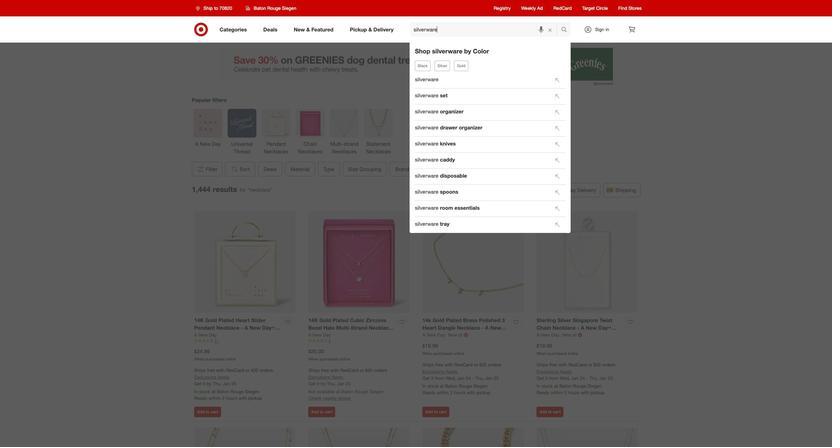 Task type: describe. For each thing, give the bounding box(es) containing it.
What can we help you find? suggestions appear below search field
[[410, 22, 563, 37]]



Task type: vqa. For each thing, say whether or not it's contained in the screenshot.
Large Climbing Santa Decorative Christmas Figurine Red - Wondershop™ LINK
no



Task type: locate. For each thing, give the bounding box(es) containing it.
gold 2 row satellite chain necklace - a new day™ gold image
[[194, 428, 296, 447], [194, 428, 296, 447]]

14k gold plated brass polished 3 heart dangle necklace - a new day™ gold image
[[423, 212, 524, 313], [423, 212, 524, 313]]

sterling silver singapore twist chain necklace - a new day™ silver image
[[537, 212, 638, 313], [537, 212, 638, 313]]

gold metal flower pendant drop necklace - a new day™ image
[[423, 428, 524, 447], [423, 428, 524, 447]]

advertisement element
[[219, 48, 613, 81]]

14k gold plated heart slider pendant necklace - a new day™ gold image
[[194, 212, 296, 313], [194, 212, 296, 313]]

cubic zirconia multi-strand chain necklace - a new day™ gold image
[[537, 428, 638, 447], [537, 428, 638, 447]]

14k gold plated cubic zirconia bezel halo multi-strand necklace - a new day™ gold image
[[308, 212, 410, 313], [308, 212, 410, 313]]

ball & medallion in worn gold layer necklace - universal thread™ gold image
[[308, 428, 410, 447], [308, 428, 410, 447]]



